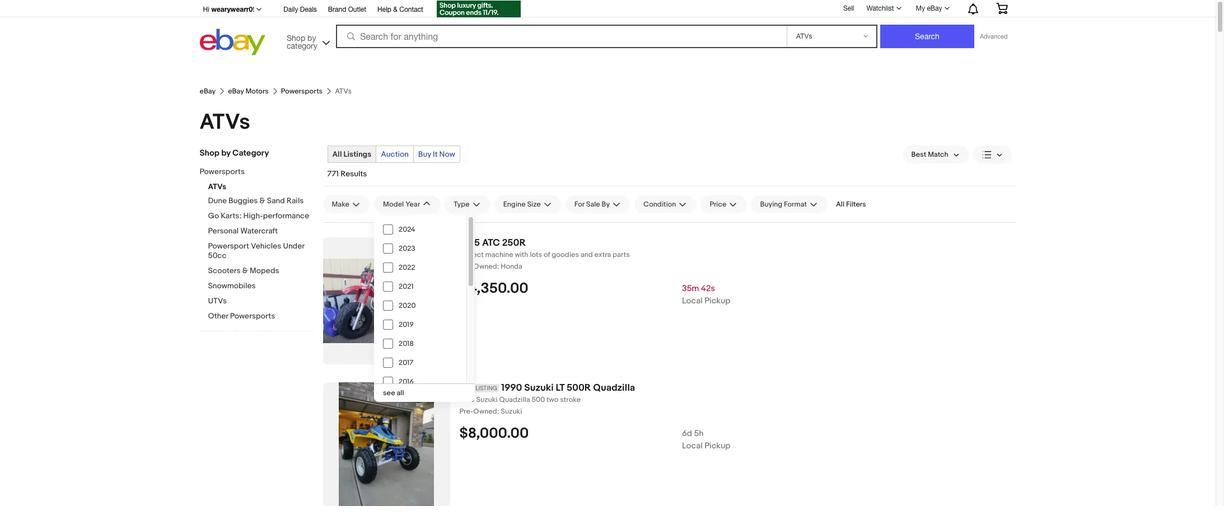 Task type: locate. For each thing, give the bounding box(es) containing it.
brand outlet
[[328, 6, 366, 13]]

0 vertical spatial quadzilla
[[593, 382, 635, 394]]

2018 link
[[374, 334, 466, 353]]

2 vertical spatial suzuki
[[501, 407, 522, 416]]

listings
[[344, 150, 371, 159]]

buy it now
[[418, 150, 455, 159]]

1 pre- from the top
[[459, 262, 473, 271]]

& right help
[[393, 6, 398, 13]]

0 horizontal spatial suzuki
[[476, 395, 498, 404]]

pickup inside 6d 5h local pickup
[[705, 441, 730, 451]]

ebay left motors
[[228, 87, 244, 96]]

local for 35m
[[682, 296, 703, 306]]

1990 down the new at the bottom
[[459, 395, 475, 404]]

: up $8,000.00
[[497, 407, 499, 416]]

1 vertical spatial local
[[682, 441, 703, 451]]

& left mopeds
[[242, 266, 248, 276]]

new
[[461, 385, 474, 392]]

contact
[[399, 6, 423, 13]]

my ebay
[[916, 4, 942, 12]]

1 horizontal spatial ebay
[[228, 87, 244, 96]]

5h
[[694, 428, 704, 439]]

2 vertical spatial &
[[242, 266, 248, 276]]

None text field
[[459, 262, 1016, 271], [459, 407, 1016, 417], [459, 262, 1016, 271], [459, 407, 1016, 417]]

all inside button
[[836, 200, 845, 209]]

shop by category
[[200, 148, 269, 158]]

lt
[[556, 382, 565, 394]]

771
[[327, 169, 339, 179]]

0 vertical spatial all
[[332, 150, 342, 159]]

2 vertical spatial powersports
[[230, 311, 275, 321]]

sell
[[843, 4, 854, 12]]

None submit
[[880, 25, 974, 48]]

500
[[532, 395, 545, 404]]

2 : from the top
[[497, 407, 499, 416]]

0 vertical spatial &
[[393, 6, 398, 13]]

none submit inside 'banner'
[[880, 25, 974, 48]]

0 horizontal spatial 1990
[[459, 395, 475, 404]]

1990 right listing
[[501, 382, 522, 394]]

all filters button
[[832, 195, 871, 213]]

banner
[[200, 0, 1016, 73]]

1 vertical spatial atvs
[[208, 182, 226, 192]]

results
[[341, 169, 367, 179]]

advanced link
[[974, 25, 1013, 48]]

other
[[208, 311, 228, 321]]

perfect
[[459, 250, 484, 259]]

2 pre- from the top
[[459, 407, 473, 416]]

sand
[[267, 196, 285, 206]]

powersports for powersports
[[281, 87, 323, 96]]

pickup for 42s
[[705, 296, 730, 306]]

2018
[[399, 339, 414, 348]]

ebay right "my"
[[927, 4, 942, 12]]

all inside 'link'
[[332, 150, 342, 159]]

0 vertical spatial :
[[497, 262, 499, 271]]

powersports down utvs "link"
[[230, 311, 275, 321]]

6d 5h local pickup
[[682, 428, 730, 451]]

suzuki down listing
[[476, 395, 498, 404]]

1 horizontal spatial quadzilla
[[593, 382, 635, 394]]

ebay link
[[200, 87, 216, 96]]

help & contact
[[377, 6, 423, 13]]

quadzilla
[[593, 382, 635, 394], [499, 395, 530, 404]]

powersports atvs dune buggies & sand rails go karts: high-performance personal watercraft powersport vehicles under 50cc scooters & mopeds snowmobiles utvs other powersports
[[200, 167, 309, 321]]

local down 6d
[[682, 441, 703, 451]]

1 : from the top
[[497, 262, 499, 271]]

0 vertical spatial pre-
[[459, 262, 473, 271]]

owned down perfect
[[473, 262, 497, 271]]

2020
[[399, 301, 416, 310]]

sell link
[[838, 4, 859, 12]]

$8,000.00
[[459, 425, 529, 442]]

shop
[[200, 148, 219, 158]]

local down 35m
[[682, 296, 703, 306]]

atvs
[[200, 109, 250, 136], [208, 182, 226, 192]]

buy it now link
[[414, 146, 460, 162]]

quadzilla right 500r at the left
[[593, 382, 635, 394]]

powersports
[[281, 87, 323, 96], [200, 167, 245, 176], [230, 311, 275, 321]]

0 horizontal spatial ebay
[[200, 87, 216, 96]]

0 horizontal spatial all
[[332, 150, 342, 159]]

2 horizontal spatial &
[[393, 6, 398, 13]]

ebay left 'ebay motors' 'link'
[[200, 87, 216, 96]]

1 vertical spatial owned
[[473, 407, 497, 416]]

2021
[[399, 282, 414, 291]]

suzuki up $8,000.00
[[501, 407, 522, 416]]

model year button
[[374, 195, 440, 213]]

6d
[[682, 428, 692, 439]]

powersports right motors
[[281, 87, 323, 96]]

1 vertical spatial &
[[260, 196, 265, 206]]

local inside 6d 5h local pickup
[[682, 441, 703, 451]]

pre- down perfect
[[459, 262, 473, 271]]

advanced
[[980, 33, 1008, 40]]

suzuki
[[524, 382, 554, 394], [476, 395, 498, 404], [501, 407, 522, 416]]

2020 link
[[374, 296, 466, 315]]

personal
[[208, 226, 239, 236]]

auction
[[381, 150, 409, 159]]

pickup for 5h
[[705, 441, 730, 451]]

pre- down the new at the bottom
[[459, 407, 473, 416]]

2 horizontal spatial ebay
[[927, 4, 942, 12]]

help & contact link
[[377, 4, 423, 16]]

powersports down by
[[200, 167, 245, 176]]

all up 771
[[332, 150, 342, 159]]

local inside 35m 42s local pickup
[[682, 296, 703, 306]]

0 vertical spatial local
[[682, 296, 703, 306]]

2 horizontal spatial suzuki
[[524, 382, 554, 394]]

snowmobiles link
[[208, 281, 314, 292]]

ebay motors link
[[228, 87, 269, 96]]

ebay for ebay
[[200, 87, 216, 96]]

1985 atc 250r perfect machine with lots of goodies and extra parts pre-owned : honda
[[459, 237, 630, 271]]

0 vertical spatial owned
[[473, 262, 497, 271]]

&
[[393, 6, 398, 13], [260, 196, 265, 206], [242, 266, 248, 276]]

50cc
[[208, 251, 227, 260]]

buy
[[418, 150, 431, 159]]

owned down listing
[[473, 407, 497, 416]]

2 local from the top
[[682, 441, 703, 451]]

atvs up by
[[200, 109, 250, 136]]

go karts: high-performance link
[[208, 211, 314, 222]]

1 horizontal spatial all
[[836, 200, 845, 209]]

: down machine
[[497, 262, 499, 271]]

pre- inside new listing 1990 suzuki lt 500r quadzilla 1990 suzuki quadzilla 500 two stroke pre-owned : suzuki
[[459, 407, 473, 416]]

watercraft
[[240, 226, 278, 236]]

all listings link
[[328, 146, 376, 162]]

pickup down 42s
[[705, 296, 730, 306]]

powersports link right motors
[[281, 87, 323, 96]]

1 vertical spatial all
[[836, 200, 845, 209]]

1 horizontal spatial &
[[260, 196, 265, 206]]

0 vertical spatial powersports
[[281, 87, 323, 96]]

goodies
[[552, 250, 579, 259]]

ebay for ebay motors
[[228, 87, 244, 96]]

0 vertical spatial pickup
[[705, 296, 730, 306]]

banner containing sell
[[200, 0, 1016, 73]]

0 horizontal spatial &
[[242, 266, 248, 276]]

all
[[332, 150, 342, 159], [836, 200, 845, 209]]

brand
[[328, 6, 346, 13]]

1990 suzuki lt 500r quadzilla image
[[339, 382, 434, 506]]

2 owned from the top
[[473, 407, 497, 416]]

of
[[544, 250, 550, 259]]

your shopping cart image
[[995, 3, 1008, 14]]

owned inside new listing 1990 suzuki lt 500r quadzilla 1990 suzuki quadzilla 500 two stroke pre-owned : suzuki
[[473, 407, 497, 416]]

0 vertical spatial 1990
[[501, 382, 522, 394]]

pickup inside 35m 42s local pickup
[[705, 296, 730, 306]]

all left the filters
[[836, 200, 845, 209]]

1 vertical spatial quadzilla
[[499, 395, 530, 404]]

35m 42s local pickup
[[682, 283, 730, 306]]

outlet
[[348, 6, 366, 13]]

1985 atc 250r image
[[323, 259, 450, 343]]

2 pickup from the top
[[705, 441, 730, 451]]

category
[[232, 148, 269, 158]]

daily deals
[[284, 6, 317, 13]]

1 pickup from the top
[[705, 296, 730, 306]]

snowmobiles
[[208, 281, 256, 291]]

performance
[[263, 211, 309, 221]]

quadzilla left 500
[[499, 395, 530, 404]]

1 local from the top
[[682, 296, 703, 306]]

1 vertical spatial :
[[497, 407, 499, 416]]

suzuki up 500
[[524, 382, 554, 394]]

atvs up dune
[[208, 182, 226, 192]]

filters
[[846, 200, 866, 209]]

1 vertical spatial pre-
[[459, 407, 473, 416]]

ebay
[[927, 4, 942, 12], [200, 87, 216, 96], [228, 87, 244, 96]]

1 vertical spatial pickup
[[705, 441, 730, 451]]

local
[[682, 296, 703, 306], [682, 441, 703, 451]]

powersports link down category
[[200, 167, 306, 178]]

: inside 1985 atc 250r perfect machine with lots of goodies and extra parts pre-owned : honda
[[497, 262, 499, 271]]

1 vertical spatial powersports
[[200, 167, 245, 176]]

1985
[[459, 237, 480, 249]]

& left sand
[[260, 196, 265, 206]]

1 owned from the top
[[473, 262, 497, 271]]

0 vertical spatial atvs
[[200, 109, 250, 136]]

:
[[497, 262, 499, 271], [497, 407, 499, 416]]

parts
[[613, 250, 630, 259]]

pickup down 1990 suzuki quadzilla 500 two stroke text field on the bottom of the page
[[705, 441, 730, 451]]

pre- inside 1985 atc 250r perfect machine with lots of goodies and extra parts pre-owned : honda
[[459, 262, 473, 271]]



Task type: describe. For each thing, give the bounding box(es) containing it.
2022
[[399, 263, 415, 272]]

mopeds
[[250, 266, 279, 276]]

see all
[[383, 389, 404, 398]]

all for all listings
[[332, 150, 342, 159]]

2023
[[399, 244, 415, 253]]

atvs inside powersports atvs dune buggies & sand rails go karts: high-performance personal watercraft powersport vehicles under 50cc scooters & mopeds snowmobiles utvs other powersports
[[208, 182, 226, 192]]

machine
[[485, 250, 513, 259]]

2016 link
[[374, 372, 466, 391]]

deals
[[300, 6, 317, 13]]

2021 link
[[374, 277, 466, 296]]

stroke
[[560, 395, 581, 404]]

see
[[383, 389, 395, 398]]

powersport vehicles under 50cc link
[[208, 241, 314, 262]]

all
[[397, 389, 404, 398]]

1990 Suzuki Quadzilla 500 two stroke text field
[[459, 395, 1016, 405]]

all filters
[[836, 200, 866, 209]]

auction link
[[376, 146, 413, 162]]

1 vertical spatial suzuki
[[476, 395, 498, 404]]

year
[[405, 200, 420, 209]]

1 horizontal spatial suzuki
[[501, 407, 522, 416]]

0 vertical spatial suzuki
[[524, 382, 554, 394]]

2022 link
[[374, 258, 466, 277]]

& inside help & contact link
[[393, 6, 398, 13]]

1985 atc 250r link
[[459, 237, 1016, 249]]

it
[[433, 150, 438, 159]]

account navigation
[[200, 0, 1016, 19]]

local for 6d
[[682, 441, 703, 451]]

dune
[[208, 196, 227, 206]]

all for all filters
[[836, 200, 845, 209]]

watchlist
[[867, 4, 894, 12]]

scooters & mopeds link
[[208, 266, 314, 277]]

and
[[581, 250, 593, 259]]

scooters
[[208, 266, 241, 276]]

personal watercraft link
[[208, 226, 314, 237]]

0 horizontal spatial quadzilla
[[499, 395, 530, 404]]

honda
[[501, 262, 522, 271]]

: inside new listing 1990 suzuki lt 500r quadzilla 1990 suzuki quadzilla 500 two stroke pre-owned : suzuki
[[497, 407, 499, 416]]

1 horizontal spatial 1990
[[501, 382, 522, 394]]

Perfect machine with lots of goodies and extra parts text field
[[459, 250, 1016, 260]]

listing
[[476, 385, 497, 392]]

2016
[[399, 377, 414, 386]]

utvs
[[208, 296, 227, 306]]

rails
[[287, 196, 304, 206]]

2024
[[399, 225, 415, 234]]

1 vertical spatial 1990
[[459, 395, 475, 404]]

2023 link
[[374, 239, 466, 258]]

karts:
[[221, 211, 242, 221]]

my ebay link
[[910, 2, 954, 15]]

42s
[[701, 283, 715, 294]]

motors
[[245, 87, 269, 96]]

tap to watch item - 1990 suzuki lt 500r quadzilla image
[[430, 387, 445, 403]]

under
[[283, 241, 304, 251]]

extra
[[594, 250, 611, 259]]

dune buggies & sand rails link
[[208, 196, 314, 207]]

ebay inside account navigation
[[927, 4, 942, 12]]

powersports for powersports atvs dune buggies & sand rails go karts: high-performance personal watercraft powersport vehicles under 50cc scooters & mopeds snowmobiles utvs other powersports
[[200, 167, 245, 176]]

owned inside 1985 atc 250r perfect machine with lots of goodies and extra parts pre-owned : honda
[[473, 262, 497, 271]]

500r
[[567, 382, 591, 394]]

get the coupon image
[[437, 1, 521, 17]]

2019 link
[[374, 315, 466, 334]]

2017 link
[[374, 353, 466, 372]]

now
[[439, 150, 455, 159]]

see all button
[[374, 384, 475, 402]]

daily
[[284, 6, 298, 13]]

two
[[547, 395, 559, 404]]

model
[[383, 200, 404, 209]]

1 vertical spatial powersports link
[[200, 167, 306, 178]]

other powersports link
[[208, 311, 314, 322]]

0 vertical spatial powersports link
[[281, 87, 323, 96]]

$4,350.00
[[459, 280, 528, 297]]

brand outlet link
[[328, 4, 366, 16]]

by
[[221, 148, 231, 158]]

utvs link
[[208, 296, 314, 307]]

watchlist link
[[860, 2, 906, 15]]

help
[[377, 6, 391, 13]]

daily deals link
[[284, 4, 317, 16]]

2024 link
[[374, 220, 466, 239]]

35m
[[682, 283, 699, 294]]

lots
[[530, 250, 542, 259]]

with
[[515, 250, 528, 259]]

go
[[208, 211, 219, 221]]

2017
[[399, 358, 413, 367]]

771 results
[[327, 169, 367, 179]]

buggies
[[229, 196, 258, 206]]



Task type: vqa. For each thing, say whether or not it's contained in the screenshot.
the 4
no



